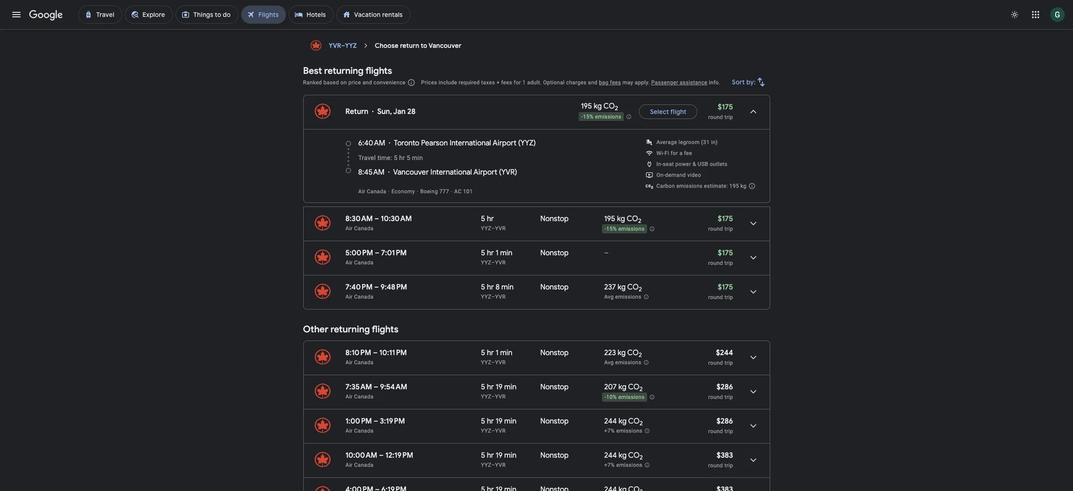 Task type: locate. For each thing, give the bounding box(es) containing it.
0 vertical spatial 15%
[[583, 113, 594, 120]]

2 vertical spatial -
[[605, 394, 607, 401]]

air down 7:40 pm text box
[[346, 294, 353, 300]]

1 vertical spatial 175 us dollars text field
[[718, 249, 734, 258]]

round up in) in the right of the page
[[709, 114, 723, 120]]

1 avg emissions from the top
[[605, 294, 642, 300]]

min for 7:01 pm
[[500, 249, 513, 258]]

5 for 9:54 am
[[481, 383, 485, 392]]

3 $175 from the top
[[718, 249, 734, 258]]

2 total duration 5 hr 1 min. element from the top
[[481, 349, 541, 359]]

2 175 us dollars text field from the top
[[718, 283, 734, 292]]

– inside the 7:35 am – 9:54 am air canada
[[374, 383, 379, 392]]

avg for 237
[[605, 294, 614, 300]]

$383 round trip
[[709, 451, 734, 469]]

0 horizontal spatial on
[[341, 79, 347, 86]]

vancouver up economy
[[393, 168, 429, 177]]

$175 round trip left flight details. leaves toronto pearson international airport at 7:40 pm on sunday, january 28 and arrives at vancouver international airport at 9:48 pm on sunday, january 28. image
[[709, 283, 734, 301]]

canada down 8:30 am text field on the left top of page
[[354, 225, 374, 232]]

2 nonstop flight. element from the top
[[541, 249, 569, 259]]

(3)
[[349, 3, 357, 11]]

7:40 pm – 9:48 pm air canada
[[346, 283, 407, 300]]

video
[[688, 172, 702, 178]]

1 vertical spatial flights
[[372, 324, 399, 335]]

– inside 5 hr yyz – yvr
[[492, 225, 495, 232]]

0 vertical spatial $286
[[717, 383, 734, 392]]

canada for 7:35 am
[[354, 394, 374, 400]]

0 vertical spatial on
[[397, 3, 404, 11]]

air down 8:30 am
[[346, 225, 353, 232]]

yvr for 9:48 pm
[[495, 294, 506, 300]]

hr for 10:11 pm
[[487, 349, 494, 358]]

round down 286 us dollars text field
[[709, 428, 723, 435]]

1 vertical spatial +7%
[[605, 462, 615, 469]]

5:00 pm
[[346, 249, 373, 258]]

175 us dollars text field down sort
[[718, 103, 734, 112]]

trip down $383 on the bottom right of page
[[725, 463, 734, 469]]

1 5 hr 1 min yyz – yvr from the top
[[481, 249, 513, 266]]

1 vertical spatial airport
[[474, 168, 498, 177]]

round for 9:48 pm
[[709, 294, 723, 301]]

8 round from the top
[[709, 463, 723, 469]]

round for 12:19 pm
[[709, 463, 723, 469]]

returning up ranked based on price and convenience
[[324, 65, 364, 77]]

175 us dollars text field for 237
[[718, 283, 734, 292]]

5 trip from the top
[[725, 360, 734, 366]]

convenience
[[374, 79, 406, 86]]

leaves toronto pearson international airport at 8:10 pm on sunday, january 28 and arrives at vancouver international airport at 10:11 pm on sunday, january 28. element
[[346, 349, 407, 358]]

hr inside 5 hr 8 min yyz – yvr
[[487, 283, 494, 292]]

4 total duration 5 hr 19 min. element from the top
[[481, 486, 541, 491]]

1 nonstop flight. element from the top
[[541, 214, 569, 225]]

$175 down sort
[[718, 103, 734, 112]]

airport
[[493, 139, 517, 148], [474, 168, 498, 177]]

bag left may
[[599, 79, 609, 86]]

flights
[[366, 65, 392, 77], [372, 324, 399, 335]]

air inside 1:00 pm – 3:19 pm air canada
[[346, 428, 353, 434]]

canada
[[367, 188, 387, 195], [354, 225, 374, 232], [354, 260, 374, 266], [354, 294, 374, 300], [354, 360, 374, 366], [354, 394, 374, 400], [354, 428, 374, 434], [354, 462, 374, 469]]

2 trip from the top
[[725, 226, 734, 232]]

0 vertical spatial avg
[[605, 294, 614, 300]]

yyz inside 5 hr yyz – yvr
[[481, 225, 492, 232]]

passenger assistance button
[[652, 79, 708, 86]]

175 US dollars text field
[[718, 103, 734, 112], [718, 249, 734, 258]]

co inside 207 kg co 2
[[628, 383, 640, 392]]

yyz for 7:01 pm
[[481, 260, 492, 266]]

1 vertical spatial returning
[[331, 324, 370, 335]]

international up vancouver international airport ( yvr )
[[450, 139, 491, 148]]

5 inside 5 hr 8 min yyz – yvr
[[481, 283, 485, 292]]

emissions
[[595, 113, 622, 120], [677, 183, 703, 189], [619, 226, 645, 232], [616, 294, 642, 300], [616, 360, 642, 366], [619, 394, 645, 401], [617, 428, 643, 435], [617, 462, 643, 469]]

leaves toronto pearson international airport at 4:00 pm on sunday, january 28 and arrives at vancouver international airport at 6:19 pm on sunday, january 28. element
[[346, 486, 407, 491]]

2 avg from the top
[[605, 360, 614, 366]]

yvr inside 5 hr 8 min yyz – yvr
[[495, 294, 506, 300]]

nonstop flight. element
[[541, 214, 569, 225], [541, 249, 569, 259], [541, 283, 569, 293], [541, 349, 569, 359], [541, 383, 569, 393], [541, 417, 569, 428], [541, 451, 569, 462], [541, 486, 569, 491]]

7 trip from the top
[[725, 428, 734, 435]]

175 us dollars text field left flight details. leaves toronto pearson international airport at 5:00 pm on sunday, january 28 and arrives at vancouver international airport at 7:01 pm on sunday, january 28. icon
[[718, 249, 734, 258]]

Departure time: 7:40 PM. text field
[[346, 283, 373, 292]]

hr for 3:19 pm
[[487, 417, 494, 426]]

international
[[450, 139, 491, 148], [431, 168, 472, 177]]

2 vertical spatial 19
[[496, 451, 503, 460]]

$244 round trip
[[709, 349, 734, 366]]

207 kg co 2
[[605, 383, 643, 393]]

canada down 1:00 pm
[[354, 428, 374, 434]]

air down 7:35 am
[[346, 394, 353, 400]]

$175 round trip up in) in the right of the page
[[709, 103, 734, 120]]

yvr
[[329, 42, 341, 50], [502, 168, 515, 177], [495, 225, 506, 232], [495, 260, 506, 266], [495, 294, 506, 300], [495, 360, 506, 366], [495, 394, 506, 400], [495, 428, 506, 434], [495, 462, 506, 469]]

$286 round trip up 286 us dollars text field
[[709, 383, 734, 401]]

1 vertical spatial 19
[[496, 417, 503, 426]]

canada inside the 7:35 am – 9:54 am air canada
[[354, 394, 374, 400]]

10:11 pm
[[379, 349, 407, 358]]

2 $175 round trip from the top
[[709, 214, 734, 232]]

trip down 286 us dollars text box
[[725, 394, 734, 401]]

1 vertical spatial avg
[[605, 360, 614, 366]]

4 nonstop flight. element from the top
[[541, 349, 569, 359]]

sort
[[732, 78, 745, 86]]

)
[[534, 139, 536, 148], [515, 168, 517, 177]]

2 $286 from the top
[[717, 417, 734, 426]]

avg emissions for 237
[[605, 294, 642, 300]]

3:19 pm
[[380, 417, 405, 426]]

3 total duration 5 hr 19 min. element from the top
[[481, 451, 541, 462]]

244
[[605, 417, 617, 426], [605, 451, 617, 460]]

total duration 5 hr 19 min. element
[[481, 383, 541, 393], [481, 417, 541, 428], [481, 451, 541, 462], [481, 486, 541, 491]]

canada inside 7:40 pm – 9:48 pm air canada
[[354, 294, 374, 300]]

0 vertical spatial 244
[[605, 417, 617, 426]]

$175
[[718, 103, 734, 112], [718, 214, 734, 224], [718, 249, 734, 258], [718, 283, 734, 292]]

air down 5:00 pm text box
[[346, 260, 353, 266]]

– inside "8:30 am – 10:30 am air canada"
[[375, 214, 379, 224]]

2 round from the top
[[709, 226, 723, 232]]

2 5 hr 1 min yyz – yvr from the top
[[481, 349, 513, 366]]

kg inside 223 kg co 2
[[618, 349, 626, 358]]

6 trip from the top
[[725, 394, 734, 401]]

1 19 from the top
[[496, 383, 503, 392]]

pearson
[[421, 139, 448, 148]]

round left flight details. leaves toronto pearson international airport at 5:00 pm on sunday, january 28 and arrives at vancouver international airport at 7:01 pm on sunday, january 28. icon
[[709, 260, 723, 266]]

1 avg from the top
[[605, 294, 614, 300]]

1 vertical spatial for
[[671, 150, 678, 157]]

sort by: button
[[729, 71, 771, 93]]

$286 round trip for 207
[[709, 383, 734, 401]]

19 for 3:19 pm
[[496, 417, 503, 426]]

175 us dollars text field left flight details. leaves toronto pearson international airport at 7:40 pm on sunday, january 28 and arrives at vancouver international airport at 9:48 pm on sunday, january 28. image
[[718, 283, 734, 292]]

0 horizontal spatial for
[[514, 79, 521, 86]]

returning up 8:10 pm
[[331, 324, 370, 335]]

4 $175 round trip from the top
[[709, 283, 734, 301]]

yyz
[[345, 42, 357, 50], [521, 139, 534, 148], [481, 225, 492, 232], [481, 260, 492, 266], [481, 294, 492, 300], [481, 360, 492, 366], [481, 394, 492, 400], [481, 428, 492, 434], [481, 462, 492, 469]]

co
[[604, 102, 615, 111], [627, 214, 638, 224], [628, 283, 639, 292], [628, 349, 639, 358], [628, 383, 640, 392], [629, 417, 640, 426], [629, 451, 640, 460]]

– inside 1:00 pm – 3:19 pm air canada
[[374, 417, 378, 426]]

air inside 8:10 pm – 10:11 pm air canada
[[346, 360, 353, 366]]

bag inside popup button
[[406, 3, 417, 11]]

1 244 kg co 2 from the top
[[605, 417, 643, 428]]

1 $286 from the top
[[717, 383, 734, 392]]

avg down "223"
[[605, 360, 614, 366]]

canada down departure time: 8:10 pm. text box
[[354, 360, 374, 366]]

air inside 10:00 am – 12:19 pm air canada
[[346, 462, 353, 469]]

yyz for 10:11 pm
[[481, 360, 492, 366]]

5 nonstop flight. element from the top
[[541, 383, 569, 393]]

2 for 3:19 pm
[[640, 420, 643, 428]]

fee
[[684, 150, 693, 157]]

5 for 10:11 pm
[[481, 349, 485, 358]]

round left flight details. leaves toronto pearson international airport at 8:30 am on sunday, january 28 and arrives at vancouver international airport at 10:30 am on sunday, january 28. image
[[709, 226, 723, 232]]

2 244 from the top
[[605, 451, 617, 460]]

international up 'ac'
[[431, 168, 472, 177]]

2 +7% from the top
[[605, 462, 615, 469]]

0 vertical spatial returning
[[324, 65, 364, 77]]

avg emissions down 237 kg co 2
[[605, 294, 642, 300]]

return
[[346, 107, 369, 116]]

min inside 5 hr 8 min yyz – yvr
[[502, 283, 514, 292]]

7 nonstop from the top
[[541, 451, 569, 460]]

0 horizontal spatial fees
[[502, 79, 513, 86]]

taxes
[[481, 79, 495, 86]]

round for 7:01 pm
[[709, 260, 723, 266]]

244 kg co 2
[[605, 417, 643, 428], [605, 451, 643, 462]]

1 vertical spatial 175 us dollars text field
[[718, 283, 734, 292]]

3 round from the top
[[709, 260, 723, 266]]

5 nonstop from the top
[[541, 383, 569, 392]]

$286 for 207
[[717, 383, 734, 392]]

0 vertical spatial flights
[[366, 65, 392, 77]]

1 244 from the top
[[605, 417, 617, 426]]

carbon emissions estimate: 195 kg
[[657, 183, 747, 189]]

1 vertical spatial 195 kg co 2
[[605, 214, 642, 225]]

canada for 8:30 am
[[354, 225, 374, 232]]

7:35 am – 9:54 am air canada
[[346, 383, 407, 400]]

nonstop flight. element for 9:48 pm
[[541, 283, 569, 293]]

5 hr 1 min yyz – yvr for 10:11 pm
[[481, 349, 513, 366]]

canada inside 5:00 pm – 7:01 pm air canada
[[354, 260, 374, 266]]

canada down 5:00 pm text box
[[354, 260, 374, 266]]

1 vertical spatial bag
[[599, 79, 609, 86]]

$175 left flight details. leaves toronto pearson international airport at 5:00 pm on sunday, january 28 and arrives at vancouver international airport at 7:01 pm on sunday, january 28. icon
[[718, 249, 734, 258]]

canada inside 8:10 pm – 10:11 pm air canada
[[354, 360, 374, 366]]

$286 left the flight details. leaves toronto pearson international airport at 1:00 pm on sunday, january 28 and arrives at vancouver international airport at 3:19 pm on sunday, january 28. icon
[[717, 417, 734, 426]]

1 vertical spatial +7% emissions
[[605, 462, 643, 469]]

trip down 286 us dollars text field
[[725, 428, 734, 435]]

carbon
[[657, 183, 675, 189]]

for
[[514, 79, 521, 86], [671, 150, 678, 157]]

co for 3:19 pm
[[629, 417, 640, 426]]

co for 9:48 pm
[[628, 283, 639, 292]]

1 vertical spatial 15%
[[607, 226, 617, 232]]

237 kg co 2
[[605, 283, 642, 294]]

1 horizontal spatial 195
[[605, 214, 616, 224]]

leaves toronto pearson international airport at 10:00 am on sunday, january 28 and arrives at vancouver international airport at 12:19 pm on sunday, january 28. element
[[346, 451, 414, 460]]

Arrival time: 9:54 AM. text field
[[380, 383, 407, 392]]

canada down departure time: 10:00 am. text field
[[354, 462, 374, 469]]

3 $175 round trip from the top
[[709, 249, 734, 266]]

total duration 5 hr 1 min. element for 7:01 pm
[[481, 249, 541, 259]]

avg emissions down 223 kg co 2
[[605, 360, 642, 366]]

hr for 9:54 am
[[487, 383, 494, 392]]

on for based
[[341, 79, 347, 86]]

vancouver international airport ( yvr )
[[393, 168, 517, 177]]

Departure time: 8:30 AM. text field
[[346, 214, 373, 224]]

1 total duration 5 hr 1 min. element from the top
[[481, 249, 541, 259]]

kg for 9:54 am
[[619, 383, 627, 392]]

2 for 12:19 pm
[[640, 454, 643, 462]]

round down $244
[[709, 360, 723, 366]]

1 vertical spatial on
[[341, 79, 347, 86]]

1 vertical spatial avg emissions
[[605, 360, 642, 366]]

air down 10:00 am
[[346, 462, 353, 469]]

avg down 237
[[605, 294, 614, 300]]

0 vertical spatial 175 us dollars text field
[[718, 214, 734, 224]]

$175 left flight details. leaves toronto pearson international airport at 8:30 am on sunday, january 28 and arrives at vancouver international airport at 10:30 am on sunday, january 28. image
[[718, 214, 734, 224]]

$175 for 5 hr
[[718, 214, 734, 224]]

estimate:
[[705, 183, 728, 189]]

$175 left flight details. leaves toronto pearson international airport at 7:40 pm on sunday, january 28 and arrives at vancouver international airport at 9:48 pm on sunday, january 28. image
[[718, 283, 734, 292]]

5 hr 19 min yyz – yvr for 12:19 pm
[[481, 451, 517, 469]]

2 19 from the top
[[496, 417, 503, 426]]

leaves toronto pearson international airport at 8:30 am on sunday, january 28 and arrives at vancouver international airport at 10:30 am on sunday, january 28. element
[[346, 214, 412, 224]]

0 vertical spatial 5 hr 1 min yyz – yvr
[[481, 249, 513, 266]]

flight details. leaves toronto pearson international airport at 1:00 pm on sunday, january 28 and arrives at vancouver international airport at 3:19 pm on sunday, january 28. image
[[743, 415, 765, 437]]

round down 286 us dollars text box
[[709, 394, 723, 401]]

8 trip from the top
[[725, 463, 734, 469]]

main content
[[303, 37, 771, 491]]

Arrival time: 10:11 PM. text field
[[379, 349, 407, 358]]

may
[[623, 79, 634, 86]]

223
[[605, 349, 616, 358]]

0 vertical spatial 244 kg co 2
[[605, 417, 643, 428]]

flights up convenience
[[366, 65, 392, 77]]

6 round from the top
[[709, 394, 723, 401]]

0 vertical spatial international
[[450, 139, 491, 148]]

6 nonstop from the top
[[541, 417, 569, 426]]

trip down $244
[[725, 360, 734, 366]]

1 horizontal spatial for
[[671, 150, 678, 157]]

min
[[412, 154, 423, 162], [500, 249, 513, 258], [502, 283, 514, 292], [500, 349, 513, 358], [505, 383, 517, 392], [505, 417, 517, 426], [505, 451, 517, 460]]

nonstop for 7:01 pm
[[541, 249, 569, 258]]

co for 12:19 pm
[[629, 451, 640, 460]]

round left flight details. leaves toronto pearson international airport at 7:40 pm on sunday, january 28 and arrives at vancouver international airport at 9:48 pm on sunday, january 28. image
[[709, 294, 723, 301]]

1 vertical spatial 244
[[605, 451, 617, 460]]

$175 round trip for 5 hr 1 min
[[709, 249, 734, 266]]

0 vertical spatial total duration 5 hr 1 min. element
[[481, 249, 541, 259]]

flight details. leaves toronto pearson international airport at 8:30 am on sunday, january 28 and arrives at vancouver international airport at 10:30 am on sunday, january 28. image
[[743, 213, 765, 235]]

Departure time: 7:35 AM. text field
[[346, 383, 372, 392]]

0 vertical spatial (
[[518, 139, 521, 148]]

nonstop flight. element for 9:54 am
[[541, 383, 569, 393]]

2 for 9:48 pm
[[639, 286, 642, 294]]

air inside 7:40 pm – 9:48 pm air canada
[[346, 294, 353, 300]]

travel
[[358, 154, 376, 162]]

flight details. leaves toronto pearson international airport at 10:00 am on sunday, january 28 and arrives at vancouver international airport at 12:19 pm on sunday, january 28. image
[[743, 449, 765, 471]]

air inside "8:30 am – 10:30 am air canada"
[[346, 225, 353, 232]]

prices include required taxes + fees for 1 adult. optional charges and bag fees may apply. passenger assistance
[[421, 79, 708, 86]]

air down departure time: 8:10 pm. text box
[[346, 360, 353, 366]]

trip left flight details. leaves toronto pearson international airport at 7:40 pm on sunday, january 28 and arrives at vancouver international airport at 9:48 pm on sunday, january 28. image
[[725, 294, 734, 301]]

and right price
[[363, 79, 372, 86]]

0 vertical spatial +7%
[[605, 428, 615, 435]]

 image
[[451, 188, 453, 195]]

1 total duration 5 hr 19 min. element from the top
[[481, 383, 541, 393]]

2 total duration 5 hr 19 min. element from the top
[[481, 417, 541, 428]]

flights for best returning flights
[[366, 65, 392, 77]]

– inside 7:40 pm – 9:48 pm air canada
[[375, 283, 379, 292]]

 image
[[372, 107, 374, 116]]

0 horizontal spatial (
[[499, 168, 502, 177]]

1 $286 round trip from the top
[[709, 383, 734, 401]]

2 vertical spatial 195
[[605, 214, 616, 224]]

round down $383 on the bottom right of page
[[709, 463, 723, 469]]

244 US dollars text field
[[716, 349, 734, 358]]

on inside 1 carry-on bag popup button
[[397, 3, 404, 11]]

8:10 pm
[[346, 349, 371, 358]]

1 vertical spatial 5 hr 19 min yyz – yvr
[[481, 417, 517, 434]]

3 nonstop from the top
[[541, 283, 569, 292]]

1 horizontal spatial bag
[[599, 79, 609, 86]]

for left a
[[671, 150, 678, 157]]

1 vertical spatial $286
[[717, 417, 734, 426]]

1 vertical spatial vancouver
[[393, 168, 429, 177]]

canada inside "8:30 am – 10:30 am air canada"
[[354, 225, 374, 232]]

air
[[358, 188, 366, 195], [346, 225, 353, 232], [346, 260, 353, 266], [346, 294, 353, 300], [346, 360, 353, 366], [346, 394, 353, 400], [346, 428, 353, 434], [346, 462, 353, 469]]

air for 7:40 pm
[[346, 294, 353, 300]]

1 horizontal spatial on
[[397, 3, 404, 11]]

8:10 pm – 10:11 pm air canada
[[346, 349, 407, 366]]

seat
[[663, 161, 674, 167]]

canada inside 1:00 pm – 3:19 pm air canada
[[354, 428, 374, 434]]

on up return
[[397, 3, 404, 11]]

101
[[463, 188, 473, 195]]

5 hr 19 min yyz – yvr for 3:19 pm
[[481, 417, 517, 434]]

air down 1:00 pm text box
[[346, 428, 353, 434]]

co inside 223 kg co 2
[[628, 349, 639, 358]]

2 5 hr 19 min yyz – yvr from the top
[[481, 417, 517, 434]]

$175 round trip left flight details. leaves toronto pearson international airport at 8:30 am on sunday, january 28 and arrives at vancouver international airport at 10:30 am on sunday, january 28. image
[[709, 214, 734, 232]]

0 vertical spatial 175 us dollars text field
[[718, 103, 734, 112]]

0 vertical spatial 19
[[496, 383, 503, 392]]

1 vertical spatial 244 kg co 2
[[605, 451, 643, 462]]

canada inside 10:00 am – 12:19 pm air canada
[[354, 462, 374, 469]]

+7% for $383
[[605, 462, 615, 469]]

hr for 7:01 pm
[[487, 249, 494, 258]]

canada down 7:40 pm text box
[[354, 294, 374, 300]]

1 vertical spatial total duration 5 hr 1 min. element
[[481, 349, 541, 359]]

1 +7% emissions from the top
[[605, 428, 643, 435]]

on
[[397, 3, 404, 11], [341, 79, 347, 86]]

main content containing best returning flights
[[303, 37, 771, 491]]

None search field
[[303, 0, 771, 29]]

2 for 9:54 am
[[640, 386, 643, 393]]

15%
[[583, 113, 594, 120], [607, 226, 617, 232]]

7 nonstop flight. element from the top
[[541, 451, 569, 462]]

0 horizontal spatial bag
[[406, 3, 417, 11]]

3 trip from the top
[[725, 260, 734, 266]]

round inside $383 round trip
[[709, 463, 723, 469]]

1 nonstop from the top
[[541, 214, 569, 224]]

air inside 5:00 pm – 7:01 pm air canada
[[346, 260, 353, 266]]

2 244 kg co 2 from the top
[[605, 451, 643, 462]]

legroom
[[679, 139, 700, 146]]

1 vertical spatial international
[[431, 168, 472, 177]]

0 vertical spatial +7% emissions
[[605, 428, 643, 435]]

7:35 am
[[346, 383, 372, 392]]

kg for 10:30 am
[[617, 214, 625, 224]]

fees right the +
[[502, 79, 513, 86]]

min for 10:11 pm
[[500, 349, 513, 358]]

6 nonstop flight. element from the top
[[541, 417, 569, 428]]

2 $286 round trip from the top
[[709, 417, 734, 435]]

0 vertical spatial $286 round trip
[[709, 383, 734, 401]]

round
[[709, 114, 723, 120], [709, 226, 723, 232], [709, 260, 723, 266], [709, 294, 723, 301], [709, 360, 723, 366], [709, 394, 723, 401], [709, 428, 723, 435], [709, 463, 723, 469]]

2 for 10:11 pm
[[639, 351, 642, 359]]

1 horizontal spatial fees
[[610, 79, 621, 86]]

2 inside 207 kg co 2
[[640, 386, 643, 393]]

1 horizontal spatial 15%
[[607, 226, 617, 232]]

1 horizontal spatial and
[[588, 79, 598, 86]]

trip inside $383 round trip
[[725, 463, 734, 469]]

air for 5:00 pm
[[346, 260, 353, 266]]

175 us dollars text field left flight details. leaves toronto pearson international airport at 8:30 am on sunday, january 28 and arrives at vancouver international airport at 10:30 am on sunday, january 28. image
[[718, 214, 734, 224]]

1 vertical spatial 195
[[730, 183, 740, 189]]

1 vertical spatial 5 hr 1 min yyz – yvr
[[481, 349, 513, 366]]

286 US dollars text field
[[717, 383, 734, 392]]

boeing 777
[[421, 188, 449, 195]]

4 trip from the top
[[725, 294, 734, 301]]

3 19 from the top
[[496, 451, 503, 460]]

5 inside 5 hr yyz – yvr
[[481, 214, 485, 224]]

3 nonstop flight. element from the top
[[541, 283, 569, 293]]

bag
[[406, 3, 417, 11], [599, 79, 609, 86]]

avg emissions
[[605, 294, 642, 300], [605, 360, 642, 366]]

price
[[349, 79, 361, 86]]

Arrival time: 9:48 PM. text field
[[381, 283, 407, 292]]

hr
[[399, 154, 405, 162], [487, 214, 494, 224], [487, 249, 494, 258], [487, 283, 494, 292], [487, 349, 494, 358], [487, 383, 494, 392], [487, 417, 494, 426], [487, 451, 494, 460]]

1 vertical spatial -
[[605, 226, 607, 232]]

0 vertical spatial avg emissions
[[605, 294, 642, 300]]

1 175 us dollars text field from the top
[[718, 214, 734, 224]]

0 vertical spatial 195 kg co 2
[[581, 102, 618, 113]]

-15% emissions
[[582, 113, 622, 120], [605, 226, 645, 232]]

total duration 5 hr 1 min. element for 10:11 pm
[[481, 349, 541, 359]]

1 5 hr 19 min yyz – yvr from the top
[[481, 383, 517, 400]]

round for 9:54 am
[[709, 394, 723, 401]]

0 vertical spatial 5 hr 19 min yyz – yvr
[[481, 383, 517, 400]]

+7% emissions for $286
[[605, 428, 643, 435]]

-10% emissions
[[605, 394, 645, 401]]

5 for 12:19 pm
[[481, 451, 485, 460]]

2 nonstop from the top
[[541, 249, 569, 258]]

and right charges
[[588, 79, 598, 86]]

nonstop for 9:54 am
[[541, 383, 569, 392]]

yvr for 10:11 pm
[[495, 360, 506, 366]]

5 hr 19 min yyz – yvr for 9:54 am
[[481, 383, 517, 400]]

none search field containing all filters (3)
[[303, 0, 771, 29]]

co inside 237 kg co 2
[[628, 283, 639, 292]]

air for 8:30 am
[[346, 225, 353, 232]]

1 $175 from the top
[[718, 103, 734, 112]]

Arrival time: 12:19 PM. text field
[[386, 451, 414, 460]]

5 round from the top
[[709, 360, 723, 366]]

2 avg emissions from the top
[[605, 360, 642, 366]]

total duration 5 hr 19 min. element for 9:54 am
[[481, 383, 541, 393]]

nonstop flight. element for 7:01 pm
[[541, 249, 569, 259]]

Arrival time: 8:45 AM. text field
[[358, 168, 385, 177]]

$175 round trip left flight details. leaves toronto pearson international airport at 5:00 pm on sunday, january 28 and arrives at vancouver international airport at 7:01 pm on sunday, january 28. icon
[[709, 249, 734, 266]]

trip for 7:01 pm
[[725, 260, 734, 266]]

vancouver right "to" at left top
[[429, 42, 462, 50]]

air inside the 7:35 am – 9:54 am air canada
[[346, 394, 353, 400]]

bag right carry-
[[406, 3, 417, 11]]

$286 left flight details. leaves toronto pearson international airport at 7:35 am on sunday, january 28 and arrives at vancouver international airport at 9:54 am on sunday, january 28. icon
[[717, 383, 734, 392]]

– inside 5 hr 8 min yyz – yvr
[[492, 294, 495, 300]]

19 for 12:19 pm
[[496, 451, 503, 460]]

canada for 1:00 pm
[[354, 428, 374, 434]]

flights up the arrival time: 10:11 pm. text field
[[372, 324, 399, 335]]

$286 round trip
[[709, 383, 734, 401], [709, 417, 734, 435]]

2 vertical spatial 5 hr 19 min yyz – yvr
[[481, 451, 517, 469]]

trip left flight details. leaves toronto pearson international airport at 8:30 am on sunday, january 28 and arrives at vancouver international airport at 10:30 am on sunday, january 28. image
[[725, 226, 734, 232]]

175 us dollars text field for 195
[[718, 214, 734, 224]]

2 $175 from the top
[[718, 214, 734, 224]]

19
[[496, 383, 503, 392], [496, 417, 503, 426], [496, 451, 503, 460]]

kg inside 207 kg co 2
[[619, 383, 627, 392]]

leaves toronto pearson international airport at 7:40 pm on sunday, january 28 and arrives at vancouver international airport at 9:48 pm on sunday, january 28. element
[[346, 283, 407, 292]]

4 round from the top
[[709, 294, 723, 301]]

0 vertical spatial vancouver
[[429, 42, 462, 50]]

4 $175 from the top
[[718, 283, 734, 292]]

0 vertical spatial for
[[514, 79, 521, 86]]

yyz inside 5 hr 8 min yyz – yvr
[[481, 294, 492, 300]]

hr inside 5 hr yyz – yvr
[[487, 214, 494, 224]]

195 kg co 2
[[581, 102, 618, 113], [605, 214, 642, 225]]

1 vertical spatial $286 round trip
[[709, 417, 734, 435]]

0 vertical spatial )
[[534, 139, 536, 148]]

trip down sort
[[725, 114, 734, 120]]

learn more about ranking image
[[408, 78, 416, 87]]

round inside $244 round trip
[[709, 360, 723, 366]]

1 $175 round trip from the top
[[709, 103, 734, 120]]

fees left may
[[610, 79, 621, 86]]

175 US dollars text field
[[718, 214, 734, 224], [718, 283, 734, 292]]

4 nonstop from the top
[[541, 349, 569, 358]]

leaves toronto pearson international airport at 7:35 am on sunday, january 28 and arrives at vancouver international airport at 9:54 am on sunday, january 28. element
[[346, 383, 407, 392]]

trip for 10:30 am
[[725, 226, 734, 232]]

2 inside 237 kg co 2
[[639, 286, 642, 294]]

1 vertical spatial )
[[515, 168, 517, 177]]

trip
[[725, 114, 734, 120], [725, 226, 734, 232], [725, 260, 734, 266], [725, 294, 734, 301], [725, 360, 734, 366], [725, 394, 734, 401], [725, 428, 734, 435], [725, 463, 734, 469]]

filters
[[330, 3, 347, 11]]

yyz for 3:19 pm
[[481, 428, 492, 434]]

0 horizontal spatial )
[[515, 168, 517, 177]]

7 round from the top
[[709, 428, 723, 435]]

trip left flight details. leaves toronto pearson international airport at 5:00 pm on sunday, january 28 and arrives at vancouver international airport at 7:01 pm on sunday, january 28. icon
[[725, 260, 734, 266]]

leaves toronto pearson international airport at 5:00 pm on sunday, january 28 and arrives at vancouver international airport at 7:01 pm on sunday, january 28. element
[[346, 249, 407, 258]]

– inside 8:10 pm – 10:11 pm air canada
[[373, 349, 378, 358]]

2 and from the left
[[588, 79, 598, 86]]

3 5 hr 19 min yyz – yvr from the top
[[481, 451, 517, 469]]

2 inside 223 kg co 2
[[639, 351, 642, 359]]

$286 round trip up $383 text field
[[709, 417, 734, 435]]

canada down departure time: 7:35 am. text box
[[354, 394, 374, 400]]

return
[[400, 42, 419, 50]]

2 +7% emissions from the top
[[605, 462, 643, 469]]

total duration 5 hr 19 min. element for 3:19 pm
[[481, 417, 541, 428]]

5:00 pm – 7:01 pm air canada
[[346, 249, 407, 266]]

0 horizontal spatial 195
[[581, 102, 592, 111]]

for left adult.
[[514, 79, 521, 86]]

total duration 5 hr 19 min. element for 12:19 pm
[[481, 451, 541, 462]]

+
[[497, 79, 500, 86]]

1 horizontal spatial (
[[518, 139, 521, 148]]

1 vertical spatial (
[[499, 168, 502, 177]]

kg inside 237 kg co 2
[[618, 283, 626, 292]]

total duration 5 hr 1 min. element
[[481, 249, 541, 259], [481, 349, 541, 359]]

0 horizontal spatial and
[[363, 79, 372, 86]]

on left price
[[341, 79, 347, 86]]

trip inside $244 round trip
[[725, 360, 734, 366]]

(
[[518, 139, 521, 148], [499, 168, 502, 177]]

0 vertical spatial bag
[[406, 3, 417, 11]]

244 for $286
[[605, 417, 617, 426]]

and
[[363, 79, 372, 86], [588, 79, 598, 86]]

1 +7% from the top
[[605, 428, 615, 435]]

1 horizontal spatial )
[[534, 139, 536, 148]]

flight details. leaves toronto pearson international airport at 5:00 pm on sunday, january 28 and arrives at vancouver international airport at 7:01 pm on sunday, january 28. image
[[743, 247, 765, 269]]



Task type: describe. For each thing, give the bounding box(es) containing it.
canada for 8:10 pm
[[354, 360, 374, 366]]

travel time: 5 hr 5 min
[[358, 154, 423, 162]]

passenger
[[652, 79, 679, 86]]

$383
[[717, 451, 734, 460]]

trip for 10:11 pm
[[725, 360, 734, 366]]

optional
[[543, 79, 565, 86]]

average
[[657, 139, 678, 146]]

air canada
[[358, 188, 387, 195]]

jan
[[394, 107, 406, 116]]

6:40 am
[[358, 139, 385, 148]]

$244
[[716, 349, 734, 358]]

best
[[303, 65, 322, 77]]

on-demand video
[[657, 172, 702, 178]]

round for 10:11 pm
[[709, 360, 723, 366]]

– inside 5:00 pm – 7:01 pm air canada
[[375, 249, 380, 258]]

all filters (3) button
[[303, 0, 364, 14]]

air for 10:00 am
[[346, 462, 353, 469]]

Arrival time: 3:19 PM. text field
[[380, 417, 405, 426]]

change appearance image
[[1004, 4, 1026, 26]]

hr for 10:30 am
[[487, 214, 494, 224]]

2 fees from the left
[[610, 79, 621, 86]]

1 vertical spatial -15% emissions
[[605, 226, 645, 232]]

286 US dollars text field
[[717, 417, 734, 426]]

co for 10:11 pm
[[628, 349, 639, 358]]

other returning flights
[[303, 324, 399, 335]]

trip for 12:19 pm
[[725, 463, 734, 469]]

+7% for $286
[[605, 428, 615, 435]]

$286 for 244
[[717, 417, 734, 426]]

nonstop flight. element for 3:19 pm
[[541, 417, 569, 428]]

required
[[459, 79, 480, 86]]

other
[[303, 324, 329, 335]]

5 hr 8 min yyz – yvr
[[481, 283, 514, 300]]

8:30 am – 10:30 am air canada
[[346, 214, 412, 232]]

1 round from the top
[[709, 114, 723, 120]]

co for 10:30 am
[[627, 214, 638, 224]]

select flight button
[[639, 101, 698, 123]]

(31
[[702, 139, 710, 146]]

kg for 10:11 pm
[[618, 349, 626, 358]]

carry-
[[378, 3, 397, 11]]

kg for 12:19 pm
[[619, 451, 627, 460]]

yvr inside 5 hr yyz – yvr
[[495, 225, 506, 232]]

Departure time: 5:00 PM. text field
[[346, 249, 373, 258]]

1 trip from the top
[[725, 114, 734, 120]]

total duration 5 hr 8 min. element
[[481, 283, 541, 293]]

5 for 10:30 am
[[481, 214, 485, 224]]

&
[[693, 161, 697, 167]]

ranked based on price and convenience
[[303, 79, 406, 86]]

$175 for 5 hr 1 min
[[718, 249, 734, 258]]

on for carry-
[[397, 3, 404, 11]]

assistance
[[680, 79, 708, 86]]

383 US dollars text field
[[717, 451, 734, 460]]

Arrival time: 7:01 PM. text field
[[381, 249, 407, 258]]

wi-
[[657, 150, 665, 157]]

nonstop for 12:19 pm
[[541, 451, 569, 460]]

5 hr yyz – yvr
[[481, 214, 506, 232]]

7:01 pm
[[381, 249, 407, 258]]

flight details. leaves toronto pearson international airport at 7:35 am on sunday, january 28 and arrives at vancouver international airport at 9:54 am on sunday, january 28. image
[[743, 381, 765, 403]]

in-seat power & usb outlets
[[657, 161, 728, 167]]

0 vertical spatial -
[[582, 113, 583, 120]]

12:19 pm
[[386, 451, 414, 460]]

canada for 10:00 am
[[354, 462, 374, 469]]

ac 101
[[455, 188, 473, 195]]

trip for 9:54 am
[[725, 394, 734, 401]]

min for 9:54 am
[[505, 383, 517, 392]]

flights for other returning flights
[[372, 324, 399, 335]]

1 carry-on bag
[[373, 3, 417, 11]]

charges
[[566, 79, 587, 86]]

all filters (3)
[[321, 3, 357, 11]]

to
[[421, 42, 428, 50]]

Arrival time: 10:30 AM. text field
[[381, 214, 412, 224]]

Departure time: 6:40 AM. text field
[[358, 139, 385, 148]]

canada for 7:40 pm
[[354, 294, 374, 300]]

Departure time: 1:00 PM. text field
[[346, 417, 372, 426]]

based
[[324, 79, 339, 86]]

237
[[605, 283, 616, 292]]

choose
[[375, 42, 399, 50]]

flight details. leaves toronto pearson international airport at 8:10 pm on sunday, january 28 and arrives at vancouver international airport at 10:11 pm on sunday, january 28. image
[[743, 347, 765, 369]]

boeing
[[421, 188, 438, 195]]

5 for 3:19 pm
[[481, 417, 485, 426]]

kg for 3:19 pm
[[619, 417, 627, 426]]

777
[[440, 188, 449, 195]]

207
[[605, 383, 617, 392]]

economy
[[392, 188, 415, 195]]

flight
[[671, 108, 687, 116]]

nonstop for 9:48 pm
[[541, 283, 569, 292]]

demand
[[666, 172, 686, 178]]

8:45 am
[[358, 168, 385, 177]]

nonstop flight. element for 12:19 pm
[[541, 451, 569, 462]]

yyz for 12:19 pm
[[481, 462, 492, 469]]

Departure time: 8:10 PM. text field
[[346, 349, 371, 358]]

yyz for 9:54 am
[[481, 394, 492, 400]]

28
[[408, 107, 416, 116]]

0 horizontal spatial 15%
[[583, 113, 594, 120]]

yvr for 12:19 pm
[[495, 462, 506, 469]]

bag fees button
[[599, 79, 621, 86]]

round for 3:19 pm
[[709, 428, 723, 435]]

0 vertical spatial -15% emissions
[[582, 113, 622, 120]]

nonstop flight. element for 10:30 am
[[541, 214, 569, 225]]

select flight
[[650, 108, 687, 116]]

average legroom (31 in)
[[657, 139, 718, 146]]

outlets
[[710, 161, 728, 167]]

air down arrival time: 8:45 am. text field
[[358, 188, 366, 195]]

by:
[[747, 78, 756, 86]]

air for 8:10 pm
[[346, 360, 353, 366]]

adult.
[[527, 79, 542, 86]]

avg emissions for 223
[[605, 360, 642, 366]]

$175 round trip for 5 hr
[[709, 214, 734, 232]]

1 inside popup button
[[373, 3, 376, 11]]

trip for 9:48 pm
[[725, 294, 734, 301]]

7:40 pm
[[346, 283, 373, 292]]

total duration 5 hr. element
[[481, 214, 541, 225]]

nonstop for 3:19 pm
[[541, 417, 569, 426]]

223 kg co 2
[[605, 349, 642, 359]]

10%
[[607, 394, 617, 401]]

round for 10:30 am
[[709, 226, 723, 232]]

returning for other
[[331, 324, 370, 335]]

1 175 us dollars text field from the top
[[718, 103, 734, 112]]

1 carry-on bag button
[[368, 0, 433, 14]]

1:00 pm
[[346, 417, 372, 426]]

sort by:
[[732, 78, 756, 86]]

$286 round trip for 244
[[709, 417, 734, 435]]

carbon emissions estimate: 195 kilograms element
[[657, 183, 747, 189]]

5 for 9:48 pm
[[481, 283, 485, 292]]

kg for 9:48 pm
[[618, 283, 626, 292]]

5 for 7:01 pm
[[481, 249, 485, 258]]

yyz for 9:48 pm
[[481, 294, 492, 300]]

2 175 us dollars text field from the top
[[718, 249, 734, 258]]

$175 for 5 hr 8 min
[[718, 283, 734, 292]]

nonstop for 10:11 pm
[[541, 349, 569, 358]]

hr for 9:48 pm
[[487, 283, 494, 292]]

co for 9:54 am
[[628, 383, 640, 392]]

ranked
[[303, 79, 322, 86]]

+7% emissions for $383
[[605, 462, 643, 469]]

main menu image
[[11, 9, 22, 20]]

sun, jan 28
[[378, 107, 416, 116]]

244 kg co 2 for $383
[[605, 451, 643, 462]]

Departure time: 10:00 AM. text field
[[346, 451, 378, 460]]

time:
[[378, 154, 392, 162]]

apply.
[[635, 79, 650, 86]]

2 for 10:30 am
[[638, 217, 642, 225]]

10:30 am
[[381, 214, 412, 224]]

yvr for 3:19 pm
[[495, 428, 506, 434]]

in)
[[712, 139, 718, 146]]

10:00 am – 12:19 pm air canada
[[346, 451, 414, 469]]

1 and from the left
[[363, 79, 372, 86]]

10:00 am
[[346, 451, 378, 460]]

ac
[[455, 188, 462, 195]]

1 fees from the left
[[502, 79, 513, 86]]

wi-fi for a fee
[[657, 150, 693, 157]]

sun,
[[378, 107, 392, 116]]

canada for 5:00 pm
[[354, 260, 374, 266]]

9:48 pm
[[381, 283, 407, 292]]

canada down arrival time: 8:45 am. text field
[[367, 188, 387, 195]]

Departure time: 4:00 PM. text field
[[346, 486, 374, 491]]

– inside 10:00 am – 12:19 pm air canada
[[379, 451, 384, 460]]

min for 9:48 pm
[[502, 283, 514, 292]]

leaves toronto pearson international airport at 1:00 pm on sunday, january 28 and arrives at vancouver international airport at 3:19 pm on sunday, january 28. element
[[346, 417, 405, 426]]

include
[[439, 79, 457, 86]]

nonstop for 10:30 am
[[541, 214, 569, 224]]

2 horizontal spatial 195
[[730, 183, 740, 189]]

19 for 9:54 am
[[496, 383, 503, 392]]

usb
[[698, 161, 709, 167]]

air for 1:00 pm
[[346, 428, 353, 434]]

avg for 223
[[605, 360, 614, 366]]

select
[[650, 108, 669, 116]]

244 for $383
[[605, 451, 617, 460]]

on-
[[657, 172, 666, 178]]

8
[[496, 283, 500, 292]]

flight details. leaves toronto pearson international airport at 7:40 pm on sunday, january 28 and arrives at vancouver international airport at 9:48 pm on sunday, january 28. image
[[743, 281, 765, 303]]

383 US dollars text field
[[717, 486, 734, 491]]

1:00 pm – 3:19 pm air canada
[[346, 417, 405, 434]]

nonstop flight. element for 10:11 pm
[[541, 349, 569, 359]]

- for round
[[605, 226, 607, 232]]

$175 round trip for 5 hr 8 min
[[709, 283, 734, 301]]

5 hr 1 min yyz – yvr for 7:01 pm
[[481, 249, 513, 266]]

in-
[[657, 161, 663, 167]]

best returning flights
[[303, 65, 392, 77]]

8 nonstop flight. element from the top
[[541, 486, 569, 491]]

Arrival time: 6:19 PM. text field
[[382, 486, 407, 491]]

8:30 am
[[346, 214, 373, 224]]

air for 7:35 am
[[346, 394, 353, 400]]

yvr for 7:01 pm
[[495, 260, 506, 266]]

returning for best
[[324, 65, 364, 77]]

trip for 3:19 pm
[[725, 428, 734, 435]]

0 vertical spatial airport
[[493, 139, 517, 148]]

min for 3:19 pm
[[505, 417, 517, 426]]

0 vertical spatial 195
[[581, 102, 592, 111]]

all
[[321, 3, 328, 11]]

choose return to vancouver
[[375, 42, 462, 50]]

toronto
[[394, 139, 420, 148]]

toronto pearson international airport ( yyz )
[[394, 139, 536, 148]]



Task type: vqa. For each thing, say whether or not it's contained in the screenshot.
Nonstop
yes



